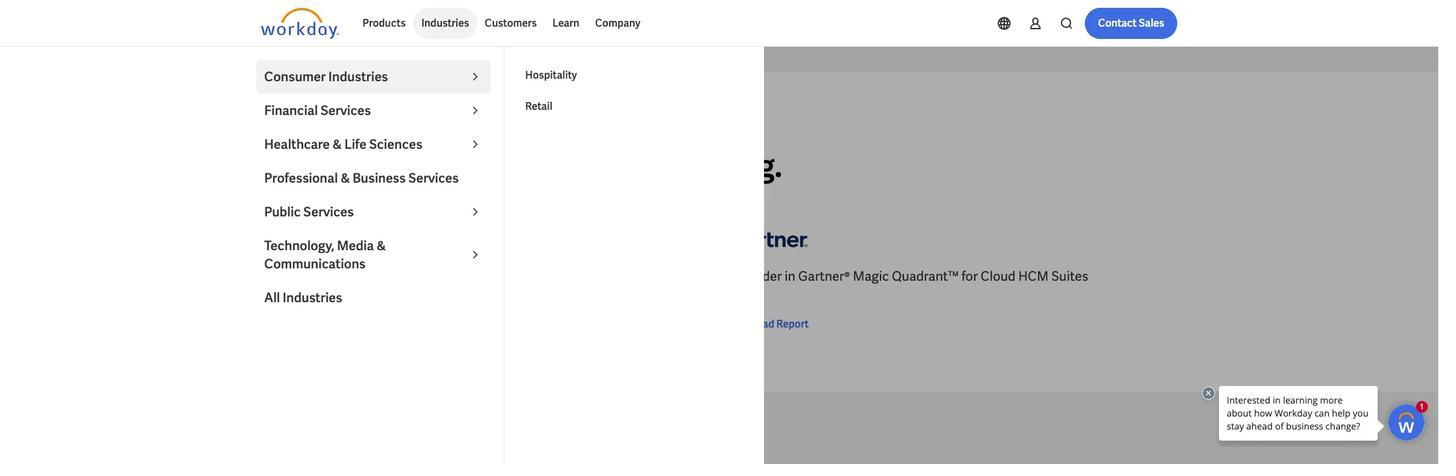 Task type: describe. For each thing, give the bounding box(es) containing it.
a for a leader in gartner® magic quadrant™ for cloud hcm suites
[[730, 268, 739, 285]]

consumer
[[264, 68, 326, 85]]

life
[[345, 136, 367, 153]]

in for 2023
[[316, 268, 327, 285]]

2 cloud from the left
[[981, 268, 1016, 285]]

a for a leader in finance, hr, and planning.
[[261, 146, 283, 186]]

all industries link
[[256, 281, 491, 315]]

a leader in gartner® magic quadrant™ for cloud hcm suites
[[730, 268, 1089, 285]]

say
[[338, 115, 355, 127]]

hospitality link
[[518, 60, 752, 91]]

healthcare
[[264, 136, 330, 153]]

company
[[595, 16, 641, 30]]

cloud inside a leader in 2023 gartner® magic quadrant™ for cloud erp for service- centric enterprises
[[543, 268, 578, 285]]

communications
[[264, 256, 366, 273]]

2 for from the left
[[607, 268, 624, 285]]

hospitality
[[525, 68, 577, 82]]

a leader in 2023 gartner® magic quadrant™ for cloud erp for service- centric enterprises
[[261, 268, 674, 304]]

professional
[[264, 170, 338, 187]]

industries for consumer industries
[[328, 68, 388, 85]]

a for a leader in 2023 gartner® magic quadrant™ for cloud erp for service- centric enterprises
[[261, 268, 270, 285]]

in for gartner®
[[785, 268, 796, 285]]

gartner image for 2023
[[261, 221, 339, 257]]

2 quadrant™ from the left
[[892, 268, 959, 285]]

what
[[261, 115, 288, 127]]

1 for from the left
[[524, 268, 540, 285]]

enterprises
[[307, 287, 375, 304]]

financial services button
[[256, 94, 491, 128]]

3 for from the left
[[962, 268, 978, 285]]

customers
[[485, 16, 537, 30]]

2 gartner® from the left
[[798, 268, 850, 285]]

technology,
[[264, 238, 334, 255]]

consumer industries
[[264, 68, 388, 85]]

quadrant™ inside a leader in 2023 gartner® magic quadrant™ for cloud erp for service- centric enterprises
[[454, 268, 521, 285]]

a leader in finance, hr, and planning.
[[261, 146, 782, 186]]

technology, media & communications
[[264, 238, 386, 273]]

contact
[[1098, 16, 1137, 30]]

public services button
[[256, 195, 491, 229]]

retail link
[[518, 91, 752, 122]]

professional & business services link
[[256, 161, 491, 195]]

& inside the technology, media & communications
[[377, 238, 386, 255]]



Task type: vqa. For each thing, say whether or not it's contained in the screenshot.
2nd SEE STORY from right
no



Task type: locate. For each thing, give the bounding box(es) containing it.
in
[[384, 146, 410, 186], [316, 268, 327, 285], [785, 268, 796, 285]]

0 horizontal spatial gartner®
[[361, 268, 413, 285]]

1 vertical spatial services
[[408, 170, 459, 187]]

gartner®
[[361, 268, 413, 285], [798, 268, 850, 285]]

cloud
[[543, 268, 578, 285], [981, 268, 1016, 285]]

& right media
[[377, 238, 386, 255]]

quadrant™
[[454, 268, 521, 285], [892, 268, 959, 285]]

leader for a leader in 2023 gartner® magic quadrant™ for cloud erp for service- centric enterprises
[[273, 268, 313, 285]]

1 cloud from the left
[[543, 268, 578, 285]]

analysts
[[290, 115, 336, 127]]

2 horizontal spatial for
[[962, 268, 978, 285]]

1 gartner® from the left
[[361, 268, 413, 285]]

consumer industries button
[[256, 60, 491, 94]]

what analysts say
[[261, 115, 355, 127]]

0 horizontal spatial cloud
[[543, 268, 578, 285]]

1 leader from the left
[[273, 268, 313, 285]]

0 horizontal spatial magic
[[415, 268, 451, 285]]

in for finance,
[[384, 146, 410, 186]]

suites
[[1052, 268, 1089, 285]]

services down sciences
[[408, 170, 459, 187]]

2 magic from the left
[[853, 268, 889, 285]]

all industries
[[264, 290, 342, 307]]

2 leader from the left
[[741, 268, 782, 285]]

service-
[[626, 268, 674, 285]]

products
[[363, 16, 406, 30]]

public services
[[264, 204, 354, 221]]

industries button
[[414, 8, 477, 39]]

in inside a leader in 2023 gartner® magic quadrant™ for cloud erp for service- centric enterprises
[[316, 268, 327, 285]]

leader
[[273, 268, 313, 285], [741, 268, 782, 285]]

centric
[[261, 287, 305, 304]]

services up the technology, media & communications
[[303, 204, 354, 221]]

1 horizontal spatial quadrant™
[[892, 268, 959, 285]]

1 horizontal spatial magic
[[853, 268, 889, 285]]

services for public services
[[303, 204, 354, 221]]

& for business
[[341, 170, 350, 187]]

go to the homepage image
[[261, 8, 339, 39]]

media
[[337, 238, 374, 255]]

2 vertical spatial services
[[303, 204, 354, 221]]

erp
[[581, 268, 604, 285]]

professional & business services
[[264, 170, 459, 187]]

financial services
[[264, 102, 371, 119]]

a inside a leader in 2023 gartner® magic quadrant™ for cloud erp for service- centric enterprises
[[261, 268, 270, 285]]

for
[[524, 268, 540, 285], [607, 268, 624, 285], [962, 268, 978, 285]]

leader for a leader in gartner® magic quadrant™ for cloud hcm suites
[[741, 268, 782, 285]]

contact sales
[[1098, 16, 1165, 30]]

for right erp on the left bottom of the page
[[607, 268, 624, 285]]

1 horizontal spatial cloud
[[981, 268, 1016, 285]]

magic
[[415, 268, 451, 285], [853, 268, 889, 285]]

industries
[[421, 16, 469, 30], [328, 68, 388, 85], [283, 290, 342, 307]]

0 vertical spatial &
[[332, 136, 342, 153]]

1 horizontal spatial leader
[[741, 268, 782, 285]]

customers button
[[477, 8, 545, 39]]

leader
[[289, 146, 378, 186]]

sciences
[[369, 136, 423, 153]]

0 vertical spatial industries
[[421, 16, 469, 30]]

gartner® inside a leader in 2023 gartner® magic quadrant™ for cloud erp for service- centric enterprises
[[361, 268, 413, 285]]

hr,
[[535, 146, 585, 186]]

products button
[[355, 8, 414, 39]]

services inside financial services dropdown button
[[321, 102, 371, 119]]

gartner image for gartner®
[[730, 221, 808, 257]]

all
[[264, 290, 280, 307]]

gartner® up report
[[798, 268, 850, 285]]

magic inside a leader in 2023 gartner® magic quadrant™ for cloud erp for service- centric enterprises
[[415, 268, 451, 285]]

1 gartner image from the left
[[261, 221, 339, 257]]

read
[[751, 318, 774, 332]]

1 horizontal spatial for
[[607, 268, 624, 285]]

0 horizontal spatial in
[[316, 268, 327, 285]]

finance,
[[417, 146, 529, 186]]

for left erp on the left bottom of the page
[[524, 268, 540, 285]]

&
[[332, 136, 342, 153], [341, 170, 350, 187], [377, 238, 386, 255]]

1 horizontal spatial gartner®
[[798, 268, 850, 285]]

services inside professional & business services link
[[408, 170, 459, 187]]

learn button
[[545, 8, 587, 39]]

contact sales link
[[1085, 8, 1178, 39]]

0 horizontal spatial leader
[[273, 268, 313, 285]]

industries inside dropdown button
[[328, 68, 388, 85]]

retail
[[525, 100, 553, 113]]

for left the hcm
[[962, 268, 978, 285]]

& for life
[[332, 136, 342, 153]]

and
[[591, 146, 645, 186]]

sales
[[1139, 16, 1165, 30]]

healthcare & life sciences
[[264, 136, 423, 153]]

technology, media & communications button
[[256, 229, 491, 281]]

0 horizontal spatial quadrant™
[[454, 268, 521, 285]]

planning.
[[651, 146, 782, 186]]

1 horizontal spatial gartner image
[[730, 221, 808, 257]]

2 horizontal spatial in
[[785, 268, 796, 285]]

services for financial services
[[321, 102, 371, 119]]

2 vertical spatial &
[[377, 238, 386, 255]]

industries for all industries
[[283, 290, 342, 307]]

read report link
[[730, 317, 809, 333]]

industries right products
[[421, 16, 469, 30]]

leader up the read
[[741, 268, 782, 285]]

1 vertical spatial industries
[[328, 68, 388, 85]]

services
[[321, 102, 371, 119], [408, 170, 459, 187], [303, 204, 354, 221]]

industries up financial services dropdown button
[[328, 68, 388, 85]]

leader inside a leader in 2023 gartner® magic quadrant™ for cloud erp for service- centric enterprises
[[273, 268, 313, 285]]

a down the what
[[261, 146, 283, 186]]

& inside healthcare & life sciences dropdown button
[[332, 136, 342, 153]]

0 horizontal spatial gartner image
[[261, 221, 339, 257]]

cloud left erp on the left bottom of the page
[[543, 268, 578, 285]]

hcm
[[1019, 268, 1049, 285]]

company button
[[587, 8, 648, 39]]

& left life
[[332, 136, 342, 153]]

gartner® right "2023"
[[361, 268, 413, 285]]

1 vertical spatial &
[[341, 170, 350, 187]]

0 horizontal spatial for
[[524, 268, 540, 285]]

healthcare & life sciences button
[[256, 128, 491, 161]]

cloud left the hcm
[[981, 268, 1016, 285]]

1 horizontal spatial in
[[384, 146, 410, 186]]

learn
[[553, 16, 580, 30]]

2 gartner image from the left
[[730, 221, 808, 257]]

a
[[261, 146, 283, 186], [261, 268, 270, 285], [730, 268, 739, 285]]

industries inside dropdown button
[[421, 16, 469, 30]]

2 vertical spatial industries
[[283, 290, 342, 307]]

read report
[[751, 318, 809, 332]]

1 quadrant™ from the left
[[454, 268, 521, 285]]

services inside public services dropdown button
[[303, 204, 354, 221]]

0 vertical spatial services
[[321, 102, 371, 119]]

a up all
[[261, 268, 270, 285]]

public
[[264, 204, 301, 221]]

leader up centric
[[273, 268, 313, 285]]

services up "healthcare & life sciences"
[[321, 102, 371, 119]]

& down "healthcare & life sciences"
[[341, 170, 350, 187]]

a up read report link
[[730, 268, 739, 285]]

industries down communications
[[283, 290, 342, 307]]

1 magic from the left
[[415, 268, 451, 285]]

report
[[777, 318, 809, 332]]

2023
[[330, 268, 358, 285]]

gartner image
[[261, 221, 339, 257], [730, 221, 808, 257]]

financial
[[264, 102, 318, 119]]

& inside professional & business services link
[[341, 170, 350, 187]]

business
[[353, 170, 406, 187]]



